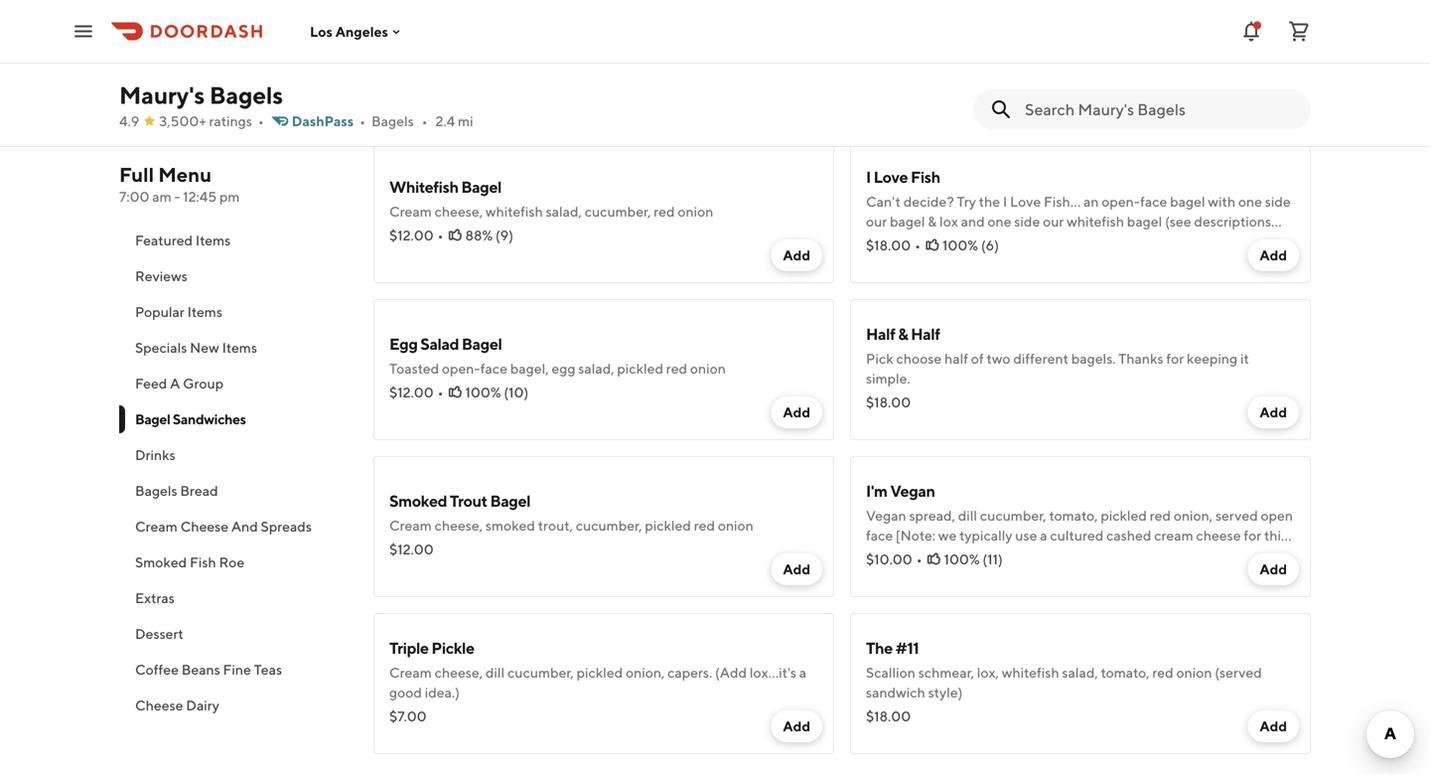 Task type: locate. For each thing, give the bounding box(es) containing it.
1 horizontal spatial i
[[1004, 193, 1008, 210]]

0 vertical spatial &
[[928, 213, 937, 230]]

0 horizontal spatial onion,
[[626, 664, 665, 681]]

$18.00 •
[[867, 237, 921, 253]]

bagels for bagels bread
[[135, 482, 178, 499]]

a right use
[[1041, 527, 1048, 544]]

maury's
[[119, 81, 205, 109]]

100% left (11)
[[945, 551, 980, 567]]

1 vertical spatial toasted
[[390, 360, 439, 377]]

onion inside smoked trout bagel cream cheese, smoked trout, cucumber, pickled red onion $12.00 add
[[718, 517, 754, 534]]

0 horizontal spatial &
[[899, 324, 909, 343]]

for
[[1167, 350, 1185, 367], [1245, 527, 1262, 544]]

1 $12.00 • from the top
[[390, 227, 444, 243]]

cheese down bread
[[180, 518, 229, 535]]

1 horizontal spatial with
[[1209, 193, 1236, 210]]

1 vertical spatial fish
[[190, 554, 216, 570]]

$12.00 • for whitefish
[[390, 227, 444, 243]]

with up descriptions
[[1209, 193, 1236, 210]]

smoked inside smoked trout bagel cream cheese, smoked trout, cucumber, pickled red onion $12.00 add
[[390, 491, 447, 510]]

a
[[170, 375, 180, 392]]

this.
[[1265, 527, 1291, 544]]

coffee
[[135, 661, 179, 678]]

red
[[1108, 46, 1129, 63], [654, 203, 675, 220], [667, 360, 688, 377], [1150, 507, 1172, 524], [694, 517, 716, 534], [1153, 664, 1174, 681]]

bagels up ratings
[[210, 81, 283, 109]]

0 vertical spatial the
[[390, 10, 416, 29]]

featured
[[135, 232, 193, 248]]

3 $18.00 from the top
[[867, 708, 911, 724]]

0 horizontal spatial dill
[[486, 664, 505, 681]]

bagel inside the mori toasted open-faced bagel with wasabi tobikko roe cream cheese, pickled cucumber, smoked salmon, lemon zest, served open- face.
[[519, 36, 554, 53]]

the inside 'the #11 scallion schmear, lox, whitefish salad, tomato, red onion (served sandwich style) $18.00 add'
[[867, 638, 893, 657]]

cheese down coffee
[[135, 697, 183, 713]]

typically
[[960, 527, 1013, 544]]

onion, up cheese
[[1174, 507, 1213, 524]]

0 items, open order cart image
[[1288, 19, 1312, 43]]

drinks button
[[119, 437, 350, 473]]

& up the choose
[[899, 324, 909, 343]]

1 vertical spatial $18.00
[[867, 394, 911, 410]]

we down spread,
[[939, 527, 957, 544]]

1 vertical spatial the
[[867, 638, 893, 657]]

$12.00 for egg
[[390, 384, 434, 400]]

-
[[174, 188, 180, 205], [953, 547, 959, 563], [1043, 547, 1048, 563]]

the mori toasted open-faced bagel with wasabi tobikko roe cream cheese, pickled cucumber, smoked salmon, lemon zest, served open- face.
[[390, 10, 672, 112]]

for left this.
[[1245, 527, 1262, 544]]

1 vertical spatial dill
[[486, 664, 505, 681]]

1 half from the left
[[867, 324, 896, 343]]

items for featured items
[[196, 232, 231, 248]]

cheese, for bagel
[[435, 203, 483, 220]]

1 horizontal spatial one
[[1239, 193, 1263, 210]]

1 horizontal spatial tomato,
[[1102, 664, 1150, 681]]

side right and
[[1015, 213, 1041, 230]]

the for #11
[[867, 638, 893, 657]]

1 horizontal spatial fish
[[911, 167, 941, 186]]

served
[[567, 76, 610, 92], [1216, 507, 1259, 524]]

cream cheese and spreads
[[135, 518, 312, 535]]

cheese
[[180, 518, 229, 535], [135, 697, 183, 713]]

add button
[[772, 239, 823, 271], [1249, 239, 1300, 271], [772, 396, 823, 428], [1249, 396, 1300, 428], [772, 554, 823, 585], [1249, 554, 1300, 585], [772, 711, 823, 742], [1249, 711, 1300, 742]]

2 horizontal spatial a
[[1168, 547, 1175, 563]]

love
[[874, 167, 908, 186], [1011, 193, 1042, 210]]

0 horizontal spatial half
[[867, 324, 896, 343]]

coffee beans fine teas
[[135, 661, 282, 678]]

cheese dairy
[[135, 697, 219, 713]]

0 vertical spatial love
[[874, 167, 908, 186]]

open- inside i love fish can't decide? try the i love fish... an open-face bagel with one side our bagel & lox and one side our whitefish bagel (see descriptions above).
[[1102, 193, 1141, 210]]

a
[[1041, 527, 1048, 544], [1168, 547, 1175, 563], [800, 664, 807, 681]]

cheese
[[1197, 527, 1242, 544]]

tofu
[[1178, 547, 1204, 563]]

open- right "an" at the right of page
[[1102, 193, 1141, 210]]

pickled
[[557, 56, 603, 73], [617, 360, 664, 377], [1101, 507, 1148, 524], [645, 517, 692, 534], [577, 664, 623, 681]]

whitefish right schmear,
[[1002, 664, 1060, 681]]

1 vertical spatial smoked
[[486, 517, 536, 534]]

cheese, left tomatoes,
[[991, 46, 1040, 63]]

0 vertical spatial 100%
[[943, 237, 979, 253]]

onion, left capers.
[[626, 664, 665, 681]]

a left 'tofu'
[[1168, 547, 1175, 563]]

fish up decide? on the right top
[[911, 167, 941, 186]]

$18.00 down sandwich
[[867, 708, 911, 724]]

- right rare
[[1043, 547, 1048, 563]]

$18.00 down can't at the right top of the page
[[867, 237, 911, 253]]

bagels down face.
[[372, 113, 414, 129]]

whitefish
[[390, 177, 459, 196]]

2 horizontal spatial -
[[1043, 547, 1048, 563]]

(served
[[1216, 664, 1263, 681]]

1 horizontal spatial smoked
[[390, 491, 447, 510]]

& left lox
[[928, 213, 937, 230]]

0 vertical spatial $12.00 •
[[390, 227, 444, 243]]

smoked inside button
[[135, 554, 187, 570]]

bagel right salad
[[462, 334, 502, 353]]

fish
[[911, 167, 941, 186], [190, 554, 216, 570]]

2 our from the left
[[1043, 213, 1065, 230]]

trout
[[450, 491, 488, 510]]

2 horizontal spatial whitefish
[[1067, 213, 1125, 230]]

cheese,
[[991, 46, 1040, 63], [506, 56, 554, 73], [435, 203, 483, 220], [435, 517, 483, 534], [435, 664, 483, 681]]

vegan up spread,
[[891, 481, 936, 500]]

$12.00 down whitefish
[[390, 227, 434, 243]]

items up new
[[187, 304, 223, 320]]

0 horizontal spatial for
[[1167, 350, 1185, 367]]

1 vertical spatial onion,
[[626, 664, 665, 681]]

idea.)
[[425, 684, 460, 701]]

1 horizontal spatial &
[[928, 213, 937, 230]]

(9)
[[496, 227, 514, 243]]

half up the choose
[[911, 324, 941, 343]]

100% for i love fish
[[943, 237, 979, 253]]

los angeles button
[[310, 23, 404, 40]]

1 vertical spatial smoked
[[135, 554, 187, 570]]

$10.00 •
[[867, 551, 923, 567]]

$12.00 • down 'egg'
[[390, 384, 444, 400]]

0 vertical spatial dill
[[959, 507, 978, 524]]

scallion
[[867, 664, 916, 681]]

0 horizontal spatial fish
[[190, 554, 216, 570]]

0 horizontal spatial lox,
[[925, 46, 947, 63]]

toasted up tobikko
[[390, 36, 439, 53]]

cucumber, inside i'm vegan vegan spread, dill cucumber, tomato, pickled red onion, served open face [note: we typically use a cultured cashed cream cheese for this. if unavailable - which is rare - we may substitute a tofu cream cream]
[[981, 507, 1047, 524]]

1 vertical spatial with
[[1209, 193, 1236, 210]]

0 horizontal spatial tomato,
[[1050, 507, 1099, 524]]

i up can't at the right top of the page
[[867, 167, 871, 186]]

tomatoes,
[[1042, 46, 1105, 63]]

face inside i'm vegan vegan spread, dill cucumber, tomato, pickled red onion, served open face [note: we typically use a cultured cashed cream cheese for this. if unavailable - which is rare - we may substitute a tofu cream cream]
[[867, 527, 894, 544]]

dessert button
[[119, 616, 350, 652]]

our down can't at the right top of the page
[[867, 213, 888, 230]]

0 vertical spatial toasted
[[390, 36, 439, 53]]

1 vertical spatial love
[[1011, 193, 1042, 210]]

feed a group button
[[119, 366, 350, 401]]

capers.
[[668, 664, 713, 681]]

2 vertical spatial a
[[800, 664, 807, 681]]

half
[[945, 350, 969, 367]]

onion, inside triple pickle cream cheese, dill cucumber, pickled onion, capers. (add lox...it's a good idea.) $7.00 add
[[626, 664, 665, 681]]

bagel right faced
[[519, 36, 554, 53]]

am
[[152, 188, 172, 205]]

half
[[867, 324, 896, 343], [911, 324, 941, 343]]

open-
[[442, 36, 481, 53], [613, 76, 651, 92], [1102, 193, 1141, 210], [442, 360, 481, 377]]

onion, inside i'm vegan vegan spread, dill cucumber, tomato, pickled red onion, served open face [note: we typically use a cultured cashed cream cheese for this. if unavailable - which is rare - we may substitute a tofu cream cream]
[[1174, 507, 1213, 524]]

open- down salad
[[442, 360, 481, 377]]

0 vertical spatial a
[[1041, 527, 1048, 544]]

•
[[258, 113, 264, 129], [360, 113, 366, 129], [422, 113, 428, 129], [438, 227, 444, 243], [915, 237, 921, 253], [438, 384, 444, 400], [917, 551, 923, 567]]

1 vertical spatial salad,
[[579, 360, 615, 377]]

1 vertical spatial &
[[899, 324, 909, 343]]

0 horizontal spatial our
[[867, 213, 888, 230]]

1 vertical spatial one
[[988, 213, 1012, 230]]

1 horizontal spatial side
[[1266, 193, 1292, 210]]

$12.00 •
[[390, 227, 444, 243], [390, 384, 444, 400]]

vegan
[[891, 481, 936, 500], [867, 507, 907, 524]]

the left mori
[[390, 10, 416, 29]]

0 vertical spatial items
[[196, 232, 231, 248]]

- right am
[[174, 188, 180, 205]]

onion,
[[1174, 507, 1213, 524], [626, 664, 665, 681]]

1 vertical spatial for
[[1245, 527, 1262, 544]]

pickled inside smoked trout bagel cream cheese, smoked trout, cucumber, pickled red onion $12.00 add
[[645, 517, 692, 534]]

smoked for trout
[[390, 491, 447, 510]]

1 toasted from the top
[[390, 36, 439, 53]]

the inside the mori toasted open-faced bagel with wasabi tobikko roe cream cheese, pickled cucumber, smoked salmon, lemon zest, served open- face.
[[390, 10, 416, 29]]

0 vertical spatial $18.00
[[867, 237, 911, 253]]

1 vertical spatial i
[[1004, 193, 1008, 210]]

cucumber, inside triple pickle cream cheese, dill cucumber, pickled onion, capers. (add lox...it's a good idea.) $7.00 add
[[508, 664, 574, 681]]

12:45
[[183, 188, 217, 205]]

1 $12.00 from the top
[[390, 227, 434, 243]]

lox,
[[925, 46, 947, 63], [978, 664, 1000, 681]]

group
[[183, 375, 224, 392]]

1 vertical spatial 100%
[[466, 384, 501, 400]]

smoked
[[390, 491, 447, 510], [135, 554, 187, 570]]

red inside whitefish bagel cream cheese, whitefish salad, cucumber, red onion
[[654, 203, 675, 220]]

bagel down feed at the left of the page
[[135, 411, 170, 427]]

3,500+
[[159, 113, 206, 129]]

1 horizontal spatial the
[[867, 638, 893, 657]]

1 vertical spatial lox,
[[978, 664, 1000, 681]]

one
[[1239, 193, 1263, 210], [988, 213, 1012, 230]]

$18.00 down simple.
[[867, 394, 911, 410]]

3 $12.00 from the top
[[390, 541, 434, 557]]

$12.00 up triple
[[390, 541, 434, 557]]

items up reviews button
[[196, 232, 231, 248]]

face up if
[[867, 527, 894, 544]]

with left wasabi
[[557, 36, 585, 53]]

0 horizontal spatial served
[[567, 76, 610, 92]]

face inside egg salad bagel toasted open-face bagel, egg salad, pickled red onion
[[481, 360, 508, 377]]

add button for half & half
[[1249, 396, 1300, 428]]

$12.00 inside smoked trout bagel cream cheese, smoked trout, cucumber, pickled red onion $12.00 add
[[390, 541, 434, 557]]

2 vertical spatial items
[[222, 339, 257, 356]]

notification bell image
[[1240, 19, 1264, 43]]

whitefish down "an" at the right of page
[[1067, 213, 1125, 230]]

served right zest,
[[567, 76, 610, 92]]

face inside i love fish can't decide? try the i love fish... an open-face bagel with one side our bagel & lox and one side our whitefish bagel (see descriptions above).
[[1141, 193, 1168, 210]]

1 vertical spatial bagels
[[372, 113, 414, 129]]

face for i'm vegan
[[867, 527, 894, 544]]

feed
[[135, 375, 167, 392]]

0 horizontal spatial we
[[939, 527, 957, 544]]

1 horizontal spatial dill
[[959, 507, 978, 524]]

the
[[390, 10, 416, 29], [867, 638, 893, 657]]

items inside 'button'
[[222, 339, 257, 356]]

open- up roe on the left top of the page
[[442, 36, 481, 53]]

bagel right trout
[[490, 491, 531, 510]]

one up descriptions
[[1239, 193, 1263, 210]]

for right thanks at the right of page
[[1167, 350, 1185, 367]]

$12.00 • down whitefish
[[390, 227, 444, 243]]

0 vertical spatial we
[[939, 527, 957, 544]]

cheese, for lox,
[[991, 46, 1040, 63]]

cheese inside button
[[180, 518, 229, 535]]

toasted down 'egg'
[[390, 360, 439, 377]]

unavailable
[[878, 547, 951, 563]]

0 vertical spatial lox,
[[925, 46, 947, 63]]

bagels inside button
[[135, 482, 178, 499]]

1 horizontal spatial our
[[1043, 213, 1065, 230]]

2 vertical spatial face
[[867, 527, 894, 544]]

1 horizontal spatial we
[[1051, 547, 1070, 563]]

bagel up 88%
[[461, 177, 502, 196]]

side up descriptions
[[1266, 193, 1292, 210]]

substitute
[[1102, 547, 1165, 563]]

0 vertical spatial onion,
[[1174, 507, 1213, 524]]

1 vertical spatial face
[[481, 360, 508, 377]]

tomato, inside i'm vegan vegan spread, dill cucumber, tomato, pickled red onion, served open face [note: we typically use a cultured cashed cream cheese for this. if unavailable - which is rare - we may substitute a tofu cream cream]
[[1050, 507, 1099, 524]]

love right the
[[1011, 193, 1042, 210]]

cream inside button
[[135, 518, 178, 535]]

served up cheese
[[1216, 507, 1259, 524]]

salad, inside egg salad bagel toasted open-face bagel, egg salad, pickled red onion
[[579, 360, 615, 377]]

1 horizontal spatial love
[[1011, 193, 1042, 210]]

coffee beans fine teas button
[[119, 652, 350, 688]]

1 vertical spatial side
[[1015, 213, 1041, 230]]

2 horizontal spatial bagels
[[372, 113, 414, 129]]

add button for triple pickle
[[772, 711, 823, 742]]

items inside button
[[196, 232, 231, 248]]

100% (10)
[[466, 384, 529, 400]]

0 horizontal spatial smoked
[[390, 76, 439, 92]]

vegan down the i'm
[[867, 507, 907, 524]]

bagels bread
[[135, 482, 218, 499]]

cheese, inside triple pickle cream cheese, dill cucumber, pickled onion, capers. (add lox...it's a good idea.) $7.00 add
[[435, 664, 483, 681]]

0 vertical spatial for
[[1167, 350, 1185, 367]]

0 horizontal spatial with
[[557, 36, 585, 53]]

descriptions
[[1195, 213, 1272, 230]]

thanks
[[1119, 350, 1164, 367]]

cheese, inside whitefish bagel cream cheese, whitefish salad, cucumber, red onion
[[435, 203, 483, 220]]

whitefish up '(9)'
[[486, 203, 543, 220]]

roe
[[440, 56, 461, 73]]

0 horizontal spatial bagels
[[135, 482, 178, 499]]

0 horizontal spatial side
[[1015, 213, 1041, 230]]

which
[[962, 547, 1000, 563]]

lox, right schmear,
[[978, 664, 1000, 681]]

rare
[[1015, 547, 1040, 563]]

new
[[190, 339, 219, 356]]

add button for i'm vegan
[[1249, 554, 1300, 585]]

cultured
[[1051, 527, 1104, 544]]

2.4
[[436, 113, 455, 129]]

0 vertical spatial i
[[867, 167, 871, 186]]

2 vertical spatial $12.00
[[390, 541, 434, 557]]

1 horizontal spatial onion,
[[1174, 507, 1213, 524]]

pickled inside egg salad bagel toasted open-face bagel, egg salad, pickled red onion
[[617, 360, 664, 377]]

items right new
[[222, 339, 257, 356]]

0 vertical spatial fish
[[911, 167, 941, 186]]

items inside button
[[187, 304, 223, 320]]

smoked up extras
[[135, 554, 187, 570]]

tomato, inside 'the #11 scallion schmear, lox, whitefish salad, tomato, red onion (served sandwich style) $18.00 add'
[[1102, 664, 1150, 681]]

0 vertical spatial tomato,
[[1050, 507, 1099, 524]]

bagels down drinks
[[135, 482, 178, 499]]

side
[[1266, 193, 1292, 210], [1015, 213, 1041, 230]]

100% down lox
[[943, 237, 979, 253]]

toasted inside egg salad bagel toasted open-face bagel, egg salad, pickled red onion
[[390, 360, 439, 377]]

face up (see in the top of the page
[[1141, 193, 1168, 210]]

open- down wasabi
[[613, 76, 651, 92]]

our down fish...
[[1043, 213, 1065, 230]]

cream inside the mori toasted open-faced bagel with wasabi tobikko roe cream cheese, pickled cucumber, smoked salmon, lemon zest, served open- face.
[[464, 56, 503, 73]]

0 vertical spatial one
[[1239, 193, 1263, 210]]

2 $12.00 from the top
[[390, 384, 434, 400]]

1 vertical spatial $12.00 •
[[390, 384, 444, 400]]

an
[[1084, 193, 1100, 210]]

cheese, down pickle
[[435, 664, 483, 681]]

egg
[[552, 360, 576, 377]]

2 vertical spatial salad,
[[1063, 664, 1099, 681]]

whitefish bagel cream cheese, whitefish salad, cucumber, red onion
[[390, 177, 714, 220]]

cheese, down trout
[[435, 517, 483, 534]]

cream down faced
[[464, 56, 503, 73]]

onion inside egg salad bagel toasted open-face bagel, egg salad, pickled red onion
[[691, 360, 726, 377]]

dill inside triple pickle cream cheese, dill cucumber, pickled onion, capers. (add lox...it's a good idea.) $7.00 add
[[486, 664, 505, 681]]

1 horizontal spatial half
[[911, 324, 941, 343]]

• left 88%
[[438, 227, 444, 243]]

1 vertical spatial vegan
[[867, 507, 907, 524]]

red inside 'the #11 scallion schmear, lox, whitefish salad, tomato, red onion (served sandwich style) $18.00 add'
[[1153, 664, 1174, 681]]

fish...
[[1044, 193, 1081, 210]]

items for popular items
[[187, 304, 223, 320]]

cheese, up lemon at the top of page
[[506, 56, 554, 73]]

angeles
[[336, 23, 388, 40]]

a right lox...it's
[[800, 664, 807, 681]]

2 toasted from the top
[[390, 360, 439, 377]]

fish inside i love fish can't decide? try the i love fish... an open-face bagel with one side our bagel & lox and one side our whitefish bagel (see descriptions above).
[[911, 167, 941, 186]]

dill inside i'm vegan vegan spread, dill cucumber, tomato, pickled red onion, served open face [note: we typically use a cultured cashed cream cheese for this. if unavailable - which is rare - we may substitute a tofu cream cream]
[[959, 507, 978, 524]]

fish left roe
[[190, 554, 216, 570]]

(add
[[715, 664, 747, 681]]

with inside the mori toasted open-faced bagel with wasabi tobikko roe cream cheese, pickled cucumber, smoked salmon, lemon zest, served open- face.
[[557, 36, 585, 53]]

pickled inside triple pickle cream cheese, dill cucumber, pickled onion, capers. (add lox...it's a good idea.) $7.00 add
[[577, 664, 623, 681]]

0 horizontal spatial a
[[800, 664, 807, 681]]

0 vertical spatial $12.00
[[390, 227, 434, 243]]

2 horizontal spatial face
[[1141, 193, 1168, 210]]

triple
[[390, 638, 429, 657]]

we left may
[[1051, 547, 1070, 563]]

1 our from the left
[[867, 213, 888, 230]]

1 vertical spatial items
[[187, 304, 223, 320]]

1 horizontal spatial for
[[1245, 527, 1262, 544]]

add button for whitefish bagel
[[772, 239, 823, 271]]

half up pick
[[867, 324, 896, 343]]

lox, right 'pastrami'
[[925, 46, 947, 63]]

love up can't at the right top of the page
[[874, 167, 908, 186]]

- left the which
[[953, 547, 959, 563]]

cheese, up 88%
[[435, 203, 483, 220]]

1 horizontal spatial lox,
[[978, 664, 1000, 681]]

1 vertical spatial cheese
[[135, 697, 183, 713]]

0 vertical spatial bagels
[[210, 81, 283, 109]]

the up the scallion
[[867, 638, 893, 657]]

$12.00 down 'egg'
[[390, 384, 434, 400]]

100% left '(10)'
[[466, 384, 501, 400]]

salad, inside whitefish bagel cream cheese, whitefish salad, cucumber, red onion
[[546, 203, 582, 220]]

smoked left trout,
[[486, 517, 536, 534]]

pick
[[867, 350, 894, 367]]

cheese, inside smoked trout bagel cream cheese, smoked trout, cucumber, pickled red onion $12.00 add
[[435, 517, 483, 534]]

cheese, inside the mori toasted open-faced bagel with wasabi tobikko roe cream cheese, pickled cucumber, smoked salmon, lemon zest, served open- face.
[[506, 56, 554, 73]]

1 horizontal spatial smoked
[[486, 517, 536, 534]]

featured items button
[[119, 223, 350, 258]]

smoked down tobikko
[[390, 76, 439, 92]]

i right the
[[1004, 193, 1008, 210]]

2 $12.00 • from the top
[[390, 384, 444, 400]]

0 vertical spatial face
[[1141, 193, 1168, 210]]

1 horizontal spatial served
[[1216, 507, 1259, 524]]

served inside the mori toasted open-faced bagel with wasabi tobikko roe cream cheese, pickled cucumber, smoked salmon, lemon zest, served open- face.
[[567, 76, 610, 92]]

add
[[783, 247, 811, 263], [1260, 247, 1288, 263], [783, 404, 811, 420], [1260, 404, 1288, 420], [783, 561, 811, 577], [1260, 561, 1288, 577], [783, 718, 811, 734], [1260, 718, 1288, 734]]

2 $18.00 from the top
[[867, 394, 911, 410]]

cream]
[[1249, 547, 1293, 563]]

bagel inside egg salad bagel toasted open-face bagel, egg salad, pickled red onion
[[462, 334, 502, 353]]

smoked left trout
[[390, 491, 447, 510]]

one down the
[[988, 213, 1012, 230]]

0 vertical spatial salad,
[[546, 203, 582, 220]]

1 vertical spatial tomato,
[[1102, 664, 1150, 681]]

face up 100% (10)
[[481, 360, 508, 377]]

for inside half & half pick choose half of two different bagels. thanks for keeping it simple. $18.00 add
[[1167, 350, 1185, 367]]

0 vertical spatial smoked
[[390, 491, 447, 510]]



Task type: vqa. For each thing, say whether or not it's contained in the screenshot.
$4.79 inside Dulce de Leche Latte dialog
no



Task type: describe. For each thing, give the bounding box(es) containing it.
smoked trout bagel cream cheese, smoked trout, cucumber, pickled red onion $12.00 add
[[390, 491, 811, 577]]

popular items button
[[119, 294, 350, 330]]

simple.
[[867, 370, 911, 387]]

toasted inside the mori toasted open-faced bagel with wasabi tobikko roe cream cheese, pickled cucumber, smoked salmon, lemon zest, served open- face.
[[390, 36, 439, 53]]

lox...it's
[[750, 664, 797, 681]]

whitefish inside 'the #11 scallion schmear, lox, whitefish salad, tomato, red onion (served sandwich style) $18.00 add'
[[1002, 664, 1060, 681]]

• down salad
[[438, 384, 444, 400]]

cashed
[[1107, 527, 1152, 544]]

$18.00 inside 'the #11 scallion schmear, lox, whitefish salad, tomato, red onion (served sandwich style) $18.00 add'
[[867, 708, 911, 724]]

los angeles
[[310, 23, 388, 40]]

popular
[[135, 304, 185, 320]]

• down [note:
[[917, 551, 923, 567]]

1 horizontal spatial a
[[1041, 527, 1048, 544]]

can't
[[867, 193, 901, 210]]

add inside 'the #11 scallion schmear, lox, whitefish salad, tomato, red onion (served sandwich style) $18.00 add'
[[1260, 718, 1288, 734]]

lox, inside 'the #11 scallion schmear, lox, whitefish salad, tomato, red onion (served sandwich style) $18.00 add'
[[978, 664, 1000, 681]]

1 vertical spatial a
[[1168, 547, 1175, 563]]

$12.00 • for egg
[[390, 384, 444, 400]]

triple pickle cream cheese, dill cucumber, pickled onion, capers. (add lox...it's a good idea.) $7.00 add
[[390, 638, 811, 734]]

0 vertical spatial vegan
[[891, 481, 936, 500]]

sandwiches
[[173, 411, 246, 427]]

• left "2.4"
[[422, 113, 428, 129]]

add inside half & half pick choose half of two different bagels. thanks for keeping it simple. $18.00 add
[[1260, 404, 1288, 420]]

bagel up (see in the top of the page
[[1171, 193, 1206, 210]]

drinks
[[135, 447, 176, 463]]

100% (6)
[[943, 237, 1000, 253]]

pickled inside i'm vegan vegan spread, dill cucumber, tomato, pickled red onion, served open face [note: we typically use a cultured cashed cream cheese for this. if unavailable - which is rare - we may substitute a tofu cream cream]
[[1101, 507, 1148, 524]]

red inside egg salad bagel toasted open-face bagel, egg salad, pickled red onion
[[667, 360, 688, 377]]

decide?
[[904, 193, 955, 210]]

with inside i love fish can't decide? try the i love fish... an open-face bagel with one side our bagel & lox and one side our whitefish bagel (see descriptions above).
[[1209, 193, 1236, 210]]

bagel left (see in the top of the page
[[1128, 213, 1163, 230]]

smoked inside smoked trout bagel cream cheese, smoked trout, cucumber, pickled red onion $12.00 add
[[486, 517, 536, 534]]

cream inside whitefish bagel cream cheese, whitefish salad, cucumber, red onion
[[390, 203, 432, 220]]

add button for smoked trout bagel
[[772, 554, 823, 585]]

(10)
[[504, 384, 529, 400]]

onion inside 'the #11 scallion schmear, lox, whitefish salad, tomato, red onion (served sandwich style) $18.00 add'
[[1177, 664, 1213, 681]]

mori
[[419, 10, 452, 29]]

for inside i'm vegan vegan spread, dill cucumber, tomato, pickled red onion, served open face [note: we typically use a cultured cashed cream cheese for this. if unavailable - which is rare - we may substitute a tofu cream cream]
[[1245, 527, 1262, 544]]

featured items
[[135, 232, 231, 248]]

beans
[[182, 661, 220, 678]]

served inside i'm vegan vegan spread, dill cucumber, tomato, pickled red onion, served open face [note: we typically use a cultured cashed cream cheese for this. if unavailable - which is rare - we may substitute a tofu cream cream]
[[1216, 507, 1259, 524]]

specials
[[135, 339, 187, 356]]

dill for vegan
[[959, 507, 978, 524]]

may
[[1072, 547, 1099, 563]]

los
[[310, 23, 333, 40]]

• right dashpass
[[360, 113, 366, 129]]

maury's bagels
[[119, 81, 283, 109]]

add button for egg salad bagel
[[772, 396, 823, 428]]

88%
[[466, 227, 493, 243]]

Item Search search field
[[1026, 98, 1296, 120]]

is
[[1003, 547, 1012, 563]]

bagels for bagels • 2.4 mi
[[372, 113, 414, 129]]

88% (9)
[[466, 227, 514, 243]]

cheese, for pickle
[[435, 664, 483, 681]]

pastrami lox, cream cheese, tomatoes, red onion
[[867, 46, 1167, 63]]

0 horizontal spatial i
[[867, 167, 871, 186]]

teas
[[254, 661, 282, 678]]

and
[[962, 213, 985, 230]]

bagel up above).
[[890, 213, 926, 230]]

reviews button
[[119, 258, 350, 294]]

salad, inside 'the #11 scallion schmear, lox, whitefish salad, tomato, red onion (served sandwich style) $18.00 add'
[[1063, 664, 1099, 681]]

& inside i love fish can't decide? try the i love fish... an open-face bagel with one side our bagel & lox and one side our whitefish bagel (see descriptions above).
[[928, 213, 937, 230]]

a inside triple pickle cream cheese, dill cucumber, pickled onion, capers. (add lox...it's a good idea.) $7.00 add
[[800, 664, 807, 681]]

(11)
[[983, 551, 1003, 567]]

good
[[390, 684, 422, 701]]

style)
[[929, 684, 963, 701]]

open menu image
[[72, 19, 95, 43]]

face for i love fish
[[1141, 193, 1168, 210]]

red inside smoked trout bagel cream cheese, smoked trout, cucumber, pickled red onion $12.00 add
[[694, 517, 716, 534]]

1 horizontal spatial -
[[953, 547, 959, 563]]

dill for pickle
[[486, 664, 505, 681]]

add inside smoked trout bagel cream cheese, smoked trout, cucumber, pickled red onion $12.00 add
[[783, 561, 811, 577]]

sandwich
[[867, 684, 926, 701]]

pickled inside the mori toasted open-faced bagel with wasabi tobikko roe cream cheese, pickled cucumber, smoked salmon, lemon zest, served open- face.
[[557, 56, 603, 73]]

cucumber, inside the mori toasted open-faced bagel with wasabi tobikko roe cream cheese, pickled cucumber, smoked salmon, lemon zest, served open- face.
[[606, 56, 672, 73]]

ratings
[[209, 113, 252, 129]]

smoked fish roe button
[[119, 545, 350, 580]]

mi
[[458, 113, 474, 129]]

of
[[972, 350, 984, 367]]

bagels.
[[1072, 350, 1116, 367]]

keeping
[[1187, 350, 1238, 367]]

choose
[[897, 350, 942, 367]]

- inside full menu 7:00 am - 12:45 pm
[[174, 188, 180, 205]]

wasabi
[[587, 36, 631, 53]]

pickle
[[432, 638, 475, 657]]

red inside i'm vegan vegan spread, dill cucumber, tomato, pickled red onion, served open face [note: we typically use a cultured cashed cream cheese for this. if unavailable - which is rare - we may substitute a tofu cream cream]
[[1150, 507, 1172, 524]]

3,500+ ratings •
[[159, 113, 264, 129]]

#11
[[896, 638, 919, 657]]

(6)
[[982, 237, 1000, 253]]

use
[[1016, 527, 1038, 544]]

100% for i'm vegan
[[945, 551, 980, 567]]

trout,
[[538, 517, 573, 534]]

cucumber, inside smoked trout bagel cream cheese, smoked trout, cucumber, pickled red onion $12.00 add
[[576, 517, 642, 534]]

spreads
[[261, 518, 312, 535]]

cream down cheese
[[1207, 547, 1246, 563]]

7:00
[[119, 188, 150, 205]]

pastrami
[[867, 46, 922, 63]]

dessert
[[135, 626, 184, 642]]

the mori image
[[694, 0, 835, 126]]

add inside triple pickle cream cheese, dill cucumber, pickled onion, capers. (add lox...it's a good idea.) $7.00 add
[[783, 718, 811, 734]]

onion inside whitefish bagel cream cheese, whitefish salad, cucumber, red onion
[[678, 203, 714, 220]]

bagel,
[[511, 360, 549, 377]]

1 horizontal spatial bagels
[[210, 81, 283, 109]]

bagel sandwiches
[[135, 411, 246, 427]]

faced
[[481, 36, 516, 53]]

half & half pick choose half of two different bagels. thanks for keeping it simple. $18.00 add
[[867, 324, 1288, 420]]

fine
[[223, 661, 251, 678]]

the
[[979, 193, 1001, 210]]

• right above).
[[915, 237, 921, 253]]

it
[[1241, 350, 1250, 367]]

egg
[[390, 334, 418, 353]]

2 half from the left
[[911, 324, 941, 343]]

spread,
[[910, 507, 956, 524]]

cream inside triple pickle cream cheese, dill cucumber, pickled onion, capers. (add lox...it's a good idea.) $7.00 add
[[390, 664, 432, 681]]

i love fish can't decide? try the i love fish... an open-face bagel with one side our bagel & lox and one side our whitefish bagel (see descriptions above).
[[867, 167, 1292, 249]]

whitefish inside whitefish bagel cream cheese, whitefish salad, cucumber, red onion
[[486, 203, 543, 220]]

fish inside button
[[190, 554, 216, 570]]

cream right 'pastrami'
[[949, 46, 989, 63]]

whitefish inside i love fish can't decide? try the i love fish... an open-face bagel with one side our bagel & lox and one side our whitefish bagel (see descriptions above).
[[1067, 213, 1125, 230]]

salmon,
[[442, 76, 490, 92]]

add button for the #11
[[1249, 711, 1300, 742]]

0 horizontal spatial one
[[988, 213, 1012, 230]]

add button for i love fish
[[1249, 239, 1300, 271]]

cheese inside "button"
[[135, 697, 183, 713]]

smoked inside the mori toasted open-faced bagel with wasabi tobikko roe cream cheese, pickled cucumber, smoked salmon, lemon zest, served open- face.
[[390, 76, 439, 92]]

bagel inside smoked trout bagel cream cheese, smoked trout, cucumber, pickled red onion $12.00 add
[[490, 491, 531, 510]]

cucumber, inside whitefish bagel cream cheese, whitefish salad, cucumber, red onion
[[585, 203, 651, 220]]

$18.00 inside half & half pick choose half of two different bagels. thanks for keeping it simple. $18.00 add
[[867, 394, 911, 410]]

open- inside egg salad bagel toasted open-face bagel, egg salad, pickled red onion
[[442, 360, 481, 377]]

tobikko
[[390, 56, 437, 73]]

& inside half & half pick choose half of two different bagels. thanks for keeping it simple. $18.00 add
[[899, 324, 909, 343]]

roe
[[219, 554, 245, 570]]

100% (11)
[[945, 551, 1003, 567]]

i'm vegan vegan spread, dill cucumber, tomato, pickled red onion, served open face [note: we typically use a cultured cashed cream cheese for this. if unavailable - which is rare - we may substitute a tofu cream cream]
[[867, 481, 1294, 563]]

100% for egg salad bagel
[[466, 384, 501, 400]]

the for mori
[[390, 10, 416, 29]]

cream inside smoked trout bagel cream cheese, smoked trout, cucumber, pickled red onion $12.00 add
[[390, 517, 432, 534]]

0 vertical spatial side
[[1266, 193, 1292, 210]]

smoked for fish
[[135, 554, 187, 570]]

popular items
[[135, 304, 223, 320]]

bagel inside whitefish bagel cream cheese, whitefish salad, cucumber, red onion
[[461, 177, 502, 196]]

[note:
[[896, 527, 936, 544]]

cream up 'tofu'
[[1155, 527, 1194, 544]]

feed a group
[[135, 375, 224, 392]]

bagels bread button
[[119, 473, 350, 509]]

• right ratings
[[258, 113, 264, 129]]

1 $18.00 from the top
[[867, 237, 911, 253]]

cream cheese and spreads button
[[119, 509, 350, 545]]

the #11 scallion schmear, lox, whitefish salad, tomato, red onion (served sandwich style) $18.00 add
[[867, 638, 1288, 734]]

above).
[[867, 233, 913, 249]]

bread
[[180, 482, 218, 499]]

salad
[[421, 334, 459, 353]]

$12.00 for whitefish
[[390, 227, 434, 243]]



